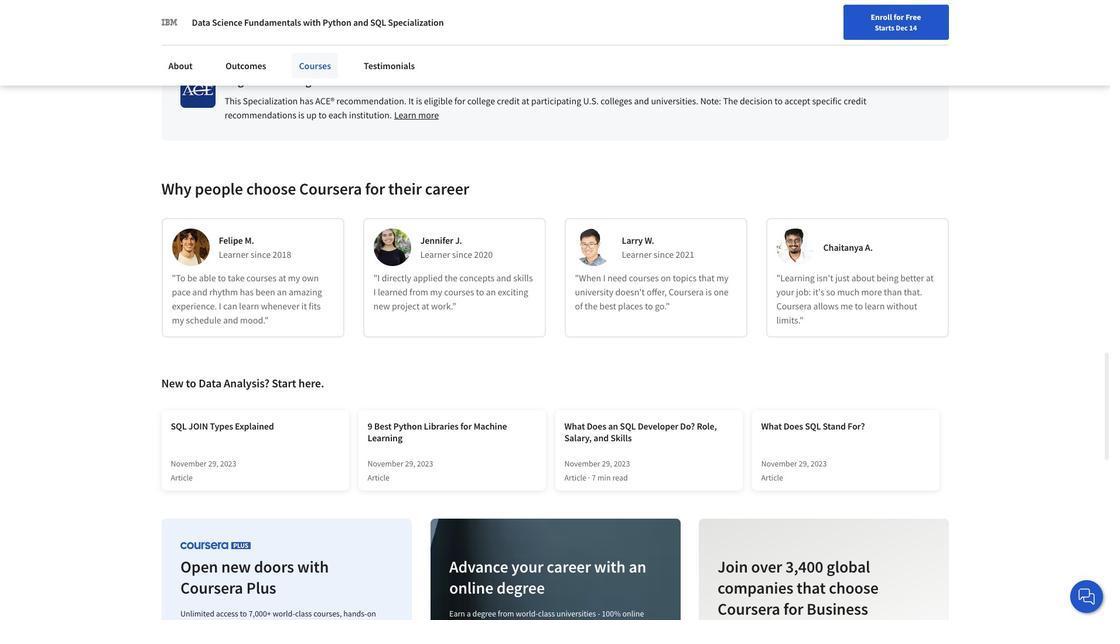 Task type: vqa. For each thing, say whether or not it's contained in the screenshot.
'I' inside "I directly applied the concepts and skills I learned from my courses to an exciting new project at work."
yes



Task type: describe. For each thing, give the bounding box(es) containing it.
better
[[901, 272, 925, 284]]

work."
[[431, 300, 457, 312]]

for inside join over 3,400 global companies that choose coursera for business
[[784, 598, 804, 619]]

ibm image
[[161, 14, 178, 30]]

programs
[[297, 620, 330, 620]]

and inside this specialization has ace® recommendation. it is eligible for college credit at participating u.s. colleges and universities. note: the decision to accept specific credit recommendations is up to each institution.
[[634, 95, 650, 107]]

29, for an
[[602, 458, 612, 469]]

2023 for python
[[417, 458, 433, 469]]

learner for larry
[[622, 248, 652, 260]]

ace®
[[315, 95, 335, 107]]

"learning
[[777, 272, 815, 284]]

an inside "to be able to take courses at my own pace and rhythm has been an amazing experience. i can learn whenever it fits my schedule and mood."
[[277, 286, 287, 298]]

november for 9 best python libraries for machine learning
[[368, 458, 404, 469]]

the inside "when i need courses on topics that my university doesn't offer, coursera is one of the best places to go."
[[585, 300, 598, 312]]

english button
[[865, 0, 935, 38]]

me
[[841, 300, 853, 312]]

machine
[[474, 420, 507, 432]]

find your new career link
[[780, 12, 865, 26]]

with for doors
[[297, 556, 329, 577]]

0 vertical spatial python
[[323, 16, 352, 28]]

hands-
[[343, 608, 367, 619]]

accept
[[785, 95, 811, 107]]

j.
[[455, 234, 462, 246]]

earn a degree from world-class universities - 100% online
[[449, 608, 644, 619]]

learn
[[394, 109, 417, 121]]

1 horizontal spatial from
[[498, 608, 514, 619]]

recommendation.
[[337, 95, 407, 107]]

november 29, 2023 article for does
[[762, 458, 827, 483]]

concepts
[[460, 272, 495, 284]]

article for sql join types explained
[[171, 472, 193, 483]]

at inside "to be able to take courses at my own pace and rhythm has been an amazing experience. i can learn whenever it fits my schedule and mood."
[[278, 272, 286, 284]]

it
[[302, 300, 307, 312]]

sql left stand
[[805, 420, 821, 432]]

2021
[[676, 248, 695, 260]]

business
[[807, 598, 869, 619]]

since for j.
[[452, 248, 473, 260]]

"i
[[374, 272, 380, 284]]

all
[[335, 620, 344, 620]]

included
[[345, 620, 375, 620]]

that inside "when i need courses on topics that my university doesn't offer, coursera is one of the best places to go."
[[699, 272, 715, 284]]

and down can
[[223, 314, 238, 326]]

november for sql join types explained
[[171, 458, 207, 469]]

degree
[[225, 73, 260, 88]]

be
[[187, 272, 197, 284]]

your for find your new career
[[802, 13, 818, 24]]

advance your career with an online degree
[[449, 556, 646, 598]]

it
[[409, 95, 414, 107]]

9 best python libraries for machine learning
[[368, 420, 507, 444]]

this
[[225, 95, 241, 107]]

to inside "when i need courses on topics that my university doesn't offer, coursera is one of the best places to go."
[[645, 300, 653, 312]]

to inside "to be able to take courses at my own pace and rhythm has been an amazing experience. i can learn whenever it fits my schedule and mood."
[[218, 272, 226, 284]]

2023 for an
[[614, 458, 630, 469]]

schedule
[[186, 314, 221, 326]]

new inside "i directly applied the concepts and skills i learned from my courses to an exciting new project at work."
[[374, 300, 390, 312]]

topics
[[673, 272, 697, 284]]

experience.
[[172, 300, 217, 312]]

the
[[724, 95, 738, 107]]

has inside this specialization has ace® recommendation. it is eligible for college credit at participating u.s. colleges and universities. note: the decision to accept specific credit recommendations is up to each institution.
[[300, 95, 314, 107]]

courses,
[[313, 608, 342, 619]]

i inside "to be able to take courses at my own pace and rhythm has been an amazing experience. i can learn whenever it fits my schedule and mood."
[[219, 300, 221, 312]]

coursera inside "open new doors with coursera plus"
[[180, 577, 243, 598]]

sql up testimonials
[[370, 16, 386, 28]]

explained
[[235, 420, 274, 432]]

on inside unlimited access to 7,000+ world-class courses, hands-on projects, and job-ready certificate programs - all included i
[[367, 608, 376, 619]]

been
[[256, 286, 275, 298]]

world- for 7,000+
[[273, 608, 295, 619]]

participating
[[531, 95, 582, 107]]

class for courses,
[[295, 608, 312, 619]]

coursera inside "learning isn't just about being better at your job: it's so much more than that. coursera allows me to learn without limits."
[[777, 300, 812, 312]]

what for what does sql stand for?
[[762, 420, 782, 432]]

new inside find your new career link
[[819, 13, 835, 24]]

stand
[[823, 420, 846, 432]]

does for an
[[587, 420, 607, 432]]

view
[[180, 23, 197, 33]]

why people choose coursera for their career
[[161, 178, 470, 199]]

0 vertical spatial specialization
[[388, 16, 444, 28]]

need
[[608, 272, 627, 284]]

open
[[180, 556, 218, 577]]

3,400
[[786, 556, 824, 577]]

for inside enroll for free starts dec 14
[[894, 12, 905, 22]]

about link
[[161, 53, 200, 79]]

world- for from
[[516, 608, 538, 619]]

2023 for sql
[[811, 458, 827, 469]]

join
[[189, 420, 208, 432]]

developer
[[638, 420, 679, 432]]

being
[[877, 272, 899, 284]]

my inside "i directly applied the concepts and skills i learned from my courses to an exciting new project at work."
[[430, 286, 443, 298]]

an inside advance your career with an online degree
[[629, 556, 646, 577]]

1 vertical spatial data
[[199, 376, 222, 390]]

science
[[212, 16, 242, 28]]

chaitanya
[[824, 241, 864, 253]]

decision
[[740, 95, 773, 107]]

article for what does an sql developer do? role, salary, and skills
[[565, 472, 587, 483]]

own
[[302, 272, 319, 284]]

2020
[[474, 248, 493, 260]]

doesn't
[[616, 286, 645, 298]]

100%
[[602, 608, 621, 619]]

best
[[374, 420, 392, 432]]

a
[[466, 608, 471, 619]]

0 horizontal spatial career
[[425, 178, 470, 199]]

show notifications image
[[952, 15, 967, 29]]

without
[[887, 300, 918, 312]]

november 29, 2023 article for join
[[171, 458, 237, 483]]

"when
[[575, 272, 602, 284]]

has inside "to be able to take courses at my own pace and rhythm has been an amazing experience. i can learn whenever it fits my schedule and mood."
[[240, 286, 254, 298]]

institution.
[[349, 109, 392, 121]]

1 horizontal spatial online
[[622, 608, 644, 619]]

join over 3,400 global companies that choose coursera for business
[[718, 556, 879, 619]]

0 horizontal spatial credit
[[262, 73, 291, 88]]

skills
[[611, 432, 632, 444]]

at inside "learning isn't just about being better at your job: it's so much more than that. coursera allows me to learn without limits."
[[927, 272, 934, 284]]

to left accept
[[775, 95, 783, 107]]

my left own
[[288, 272, 300, 284]]

types
[[210, 420, 233, 432]]

job:
[[797, 286, 811, 298]]

fits
[[309, 300, 321, 312]]

ace logo image
[[180, 73, 215, 108]]

courses link
[[292, 53, 338, 79]]

14
[[910, 23, 918, 32]]

learner for jennifer
[[421, 248, 451, 260]]

my inside "when i need courses on topics that my university doesn't offer, coursera is one of the best places to go."
[[717, 272, 729, 284]]

the inside "i directly applied the concepts and skills i learned from my courses to an exciting new project at work."
[[445, 272, 458, 284]]

python inside 9 best python libraries for machine learning
[[394, 420, 422, 432]]

able
[[199, 272, 216, 284]]

learner for felipe
[[219, 248, 249, 260]]

do?
[[681, 420, 695, 432]]

chat with us image
[[1078, 587, 1097, 606]]

english
[[886, 13, 914, 25]]

7,000+
[[248, 608, 271, 619]]

0 vertical spatial choose
[[246, 178, 296, 199]]

view eligible degrees
[[180, 23, 255, 33]]

specialization inside this specialization has ace® recommendation. it is eligible for college credit at participating u.s. colleges and universities. note: the decision to accept specific credit recommendations is up to each institution.
[[243, 95, 298, 107]]

libraries
[[424, 420, 459, 432]]

learn for has
[[239, 300, 259, 312]]

0 vertical spatial -
[[597, 608, 600, 619]]

to inside "learning isn't just about being better at your job: it's so much more than that. coursera allows me to learn without limits."
[[855, 300, 863, 312]]

find
[[785, 13, 800, 24]]

mood."
[[240, 314, 269, 326]]

universities.
[[651, 95, 699, 107]]

applied
[[413, 272, 443, 284]]

earn
[[449, 608, 465, 619]]

1 horizontal spatial credit
[[497, 95, 520, 107]]

career
[[836, 13, 859, 24]]

take
[[228, 272, 245, 284]]

1 vertical spatial new
[[161, 376, 184, 390]]

at inside "i directly applied the concepts and skills i learned from my courses to an exciting new project at work."
[[422, 300, 430, 312]]

enroll
[[871, 12, 893, 22]]

up
[[306, 109, 317, 121]]

project
[[392, 300, 420, 312]]

isn't
[[817, 272, 834, 284]]



Task type: locate. For each thing, give the bounding box(es) containing it.
with right the doors
[[297, 556, 329, 577]]

4 2023 from the left
[[811, 458, 827, 469]]

felipe m. learner since 2018
[[219, 234, 291, 260]]

at
[[522, 95, 530, 107], [278, 272, 286, 284], [927, 272, 934, 284], [422, 300, 430, 312]]

1 vertical spatial online
[[622, 608, 644, 619]]

2 2023 from the left
[[417, 458, 433, 469]]

data
[[192, 16, 210, 28], [199, 376, 222, 390]]

to up the rhythm
[[218, 272, 226, 284]]

and inside unlimited access to 7,000+ world-class courses, hands-on projects, and job-ready certificate programs - all included i
[[212, 620, 225, 620]]

29, for types
[[208, 458, 219, 469]]

choose right 3,400
[[829, 577, 879, 598]]

specialization up testimonials
[[388, 16, 444, 28]]

1 vertical spatial -
[[331, 620, 334, 620]]

sql left developer
[[620, 420, 636, 432]]

"learning isn't just about being better at your job: it's so much more than that. coursera allows me to learn without limits."
[[777, 272, 934, 326]]

fundamentals
[[244, 16, 301, 28]]

1 vertical spatial new
[[221, 556, 251, 577]]

i left can
[[219, 300, 221, 312]]

global
[[827, 556, 871, 577]]

is right the it
[[416, 95, 422, 107]]

their
[[389, 178, 422, 199]]

your down "learning
[[777, 286, 795, 298]]

that up one
[[699, 272, 715, 284]]

what for what does an sql developer do? role, salary, and skills
[[565, 420, 585, 432]]

an inside "i directly applied the concepts and skills i learned from my courses to an exciting new project at work."
[[486, 286, 496, 298]]

join
[[718, 556, 748, 577]]

29, down types
[[208, 458, 219, 469]]

eligible down "courses"
[[294, 73, 330, 88]]

0 vertical spatial on
[[661, 272, 671, 284]]

learner inside felipe m. learner since 2018
[[219, 248, 249, 260]]

1 horizontal spatial that
[[797, 577, 826, 598]]

since down w.
[[654, 248, 674, 260]]

for left their
[[365, 178, 385, 199]]

college
[[468, 95, 495, 107]]

best
[[600, 300, 617, 312]]

since inside the larry w. learner since 2021
[[654, 248, 674, 260]]

your for advance your career with an online degree
[[511, 556, 543, 577]]

class for universities
[[538, 608, 555, 619]]

what inside what does an sql developer do? role, salary, and skills
[[565, 420, 585, 432]]

courses
[[299, 60, 331, 72]]

2023 inside november 29, 2023 article · 7 min read
[[614, 458, 630, 469]]

learning
[[368, 432, 403, 444]]

2 vertical spatial is
[[706, 286, 712, 298]]

1 vertical spatial your
[[777, 286, 795, 298]]

article for what does sql stand for?
[[762, 472, 784, 483]]

companies
[[718, 577, 794, 598]]

more inside "learning isn't just about being better at your job: it's so much more than that. coursera allows me to learn without limits."
[[862, 286, 882, 298]]

1 horizontal spatial learner
[[421, 248, 451, 260]]

python
[[323, 16, 352, 28], [394, 420, 422, 432]]

2 does from the left
[[784, 420, 804, 432]]

29, down 9 best python libraries for machine learning
[[405, 458, 415, 469]]

that.
[[904, 286, 923, 298]]

courses inside "to be able to take courses at my own pace and rhythm has been an amazing experience. i can learn whenever it fits my schedule and mood."
[[247, 272, 277, 284]]

since down the 'm.'
[[251, 248, 271, 260]]

29,
[[208, 458, 219, 469], [405, 458, 415, 469], [602, 458, 612, 469], [799, 458, 809, 469]]

to inside "i directly applied the concepts and skills i learned from my courses to an exciting new project at work."
[[476, 286, 484, 298]]

this specialization has ace® recommendation. it is eligible for college credit at participating u.s. colleges and universities. note: the decision to accept specific credit recommendations is up to each institution.
[[225, 95, 867, 121]]

2 vertical spatial i
[[219, 300, 221, 312]]

online right '100%' at right
[[622, 608, 644, 619]]

each
[[329, 109, 347, 121]]

1 horizontal spatial the
[[585, 300, 598, 312]]

that inside join over 3,400 global companies that choose coursera for business
[[797, 577, 826, 598]]

my
[[288, 272, 300, 284], [717, 272, 729, 284], [430, 286, 443, 298], [172, 314, 184, 326]]

learned
[[378, 286, 408, 298]]

1 what from the left
[[565, 420, 585, 432]]

choose inside join over 3,400 global companies that choose coursera for business
[[829, 577, 879, 598]]

career right their
[[425, 178, 470, 199]]

1 horizontal spatial what
[[762, 420, 782, 432]]

2 horizontal spatial your
[[802, 13, 818, 24]]

1 vertical spatial specialization
[[243, 95, 298, 107]]

0 horizontal spatial the
[[445, 272, 458, 284]]

0 horizontal spatial specialization
[[243, 95, 298, 107]]

1 horizontal spatial courses
[[444, 286, 474, 298]]

2 class from the left
[[538, 608, 555, 619]]

0 horizontal spatial more
[[418, 109, 439, 121]]

1 article from the left
[[171, 472, 193, 483]]

0 vertical spatial your
[[802, 13, 818, 24]]

learn inside "to be able to take courses at my own pace and rhythm has been an amazing experience. i can learn whenever it fits my schedule and mood."
[[239, 300, 259, 312]]

read
[[613, 472, 628, 483]]

4 november from the left
[[762, 458, 798, 469]]

1 vertical spatial eligible
[[294, 73, 330, 88]]

can
[[223, 300, 237, 312]]

more right learn at top
[[418, 109, 439, 121]]

degrees
[[227, 23, 255, 33]]

0 horizontal spatial -
[[331, 620, 334, 620]]

start
[[272, 376, 296, 390]]

data left science on the left of the page
[[192, 16, 210, 28]]

learn inside "learning isn't just about being better at your job: it's so much more than that. coursera allows me to learn without limits."
[[865, 300, 885, 312]]

does left skills
[[587, 420, 607, 432]]

learner inside "jennifer j. learner since 2020"
[[421, 248, 451, 260]]

1 vertical spatial is
[[298, 109, 305, 121]]

to right up
[[319, 109, 327, 121]]

data left analysis?
[[199, 376, 222, 390]]

1 does from the left
[[587, 420, 607, 432]]

2 november from the left
[[368, 458, 404, 469]]

from
[[410, 286, 429, 298], [498, 608, 514, 619]]

the right of
[[585, 300, 598, 312]]

of
[[575, 300, 583, 312]]

1 class from the left
[[295, 608, 312, 619]]

from down 'applied'
[[410, 286, 429, 298]]

w.
[[645, 234, 655, 246]]

1 horizontal spatial new
[[819, 13, 835, 24]]

0 horizontal spatial eligible
[[199, 23, 225, 33]]

article inside november 29, 2023 article · 7 min read
[[565, 472, 587, 483]]

larry w. learner since 2021
[[622, 234, 695, 260]]

that left global
[[797, 577, 826, 598]]

python right the best
[[394, 420, 422, 432]]

0 horizontal spatial since
[[251, 248, 271, 260]]

has
[[300, 95, 314, 107], [240, 286, 254, 298]]

and inside what does an sql developer do? role, salary, and skills
[[594, 432, 609, 444]]

1 horizontal spatial i
[[374, 286, 376, 298]]

choose right people
[[246, 178, 296, 199]]

learner down felipe
[[219, 248, 249, 260]]

with for career
[[594, 556, 625, 577]]

it's
[[813, 286, 825, 298]]

limits."
[[777, 314, 804, 326]]

i left the need
[[603, 272, 606, 284]]

4 29, from the left
[[799, 458, 809, 469]]

with inside advance your career with an online degree
[[594, 556, 625, 577]]

coursera inside join over 3,400 global companies that choose coursera for business
[[718, 598, 781, 619]]

unlimited
[[180, 608, 214, 619]]

1 horizontal spatial specialization
[[388, 16, 444, 28]]

- inside unlimited access to 7,000+ world-class courses, hands-on projects, and job-ready certificate programs - all included i
[[331, 620, 334, 620]]

1 since from the left
[[251, 248, 271, 260]]

0 vertical spatial career
[[425, 178, 470, 199]]

certificate
[[261, 620, 295, 620]]

so
[[827, 286, 836, 298]]

9
[[368, 420, 373, 432]]

at left "participating"
[[522, 95, 530, 107]]

about
[[169, 60, 193, 72]]

eligible inside button
[[199, 23, 225, 33]]

on inside "when i need courses on topics that my university doesn't offer, coursera is one of the best places to go."
[[661, 272, 671, 284]]

1 horizontal spatial new
[[374, 300, 390, 312]]

1 2023 from the left
[[220, 458, 237, 469]]

2 29, from the left
[[405, 458, 415, 469]]

0 horizontal spatial learn
[[239, 300, 259, 312]]

2 horizontal spatial learner
[[622, 248, 652, 260]]

0 vertical spatial data
[[192, 16, 210, 28]]

2023 down 9 best python libraries for machine learning
[[417, 458, 433, 469]]

3 since from the left
[[654, 248, 674, 260]]

1 vertical spatial that
[[797, 577, 826, 598]]

eligible right 'view'
[[199, 23, 225, 33]]

and up experience.
[[192, 286, 207, 298]]

0 horizontal spatial on
[[367, 608, 376, 619]]

4 article from the left
[[762, 472, 784, 483]]

on up offer,
[[661, 272, 671, 284]]

courses inside "i directly applied the concepts and skills i learned from my courses to an exciting new project at work."
[[444, 286, 474, 298]]

november inside november 29, 2023 article · 7 min read
[[565, 458, 601, 469]]

0 horizontal spatial courses
[[247, 272, 277, 284]]

1 november from the left
[[171, 458, 207, 469]]

learn for more
[[865, 300, 885, 312]]

at left work."
[[422, 300, 430, 312]]

29, for python
[[405, 458, 415, 469]]

from right a
[[498, 608, 514, 619]]

python up "courses"
[[323, 16, 352, 28]]

dec
[[896, 23, 908, 32]]

go."
[[655, 300, 670, 312]]

plus
[[246, 577, 276, 598]]

with inside "open new doors with coursera plus"
[[297, 556, 329, 577]]

- left all
[[331, 620, 334, 620]]

"i directly applied the concepts and skills i learned from my courses to an exciting new project at work."
[[374, 272, 533, 312]]

is left up
[[298, 109, 305, 121]]

online up a
[[449, 577, 493, 598]]

article for 9 best python libraries for machine learning
[[368, 472, 390, 483]]

skills
[[514, 272, 533, 284]]

new inside "open new doors with coursera plus"
[[221, 556, 251, 577]]

degree inside advance your career with an online degree
[[496, 577, 545, 598]]

offer,
[[647, 286, 667, 298]]

1 29, from the left
[[208, 458, 219, 469]]

coursera inside "when i need courses on topics that my university doesn't offer, coursera is one of the best places to go."
[[669, 286, 704, 298]]

1 horizontal spatial does
[[784, 420, 804, 432]]

u.s.
[[583, 95, 599, 107]]

my up one
[[717, 272, 729, 284]]

for inside 9 best python libraries for machine learning
[[461, 420, 472, 432]]

0 horizontal spatial has
[[240, 286, 254, 298]]

november for what does an sql developer do? role, salary, and skills
[[565, 458, 601, 469]]

sql inside what does an sql developer do? role, salary, and skills
[[620, 420, 636, 432]]

learn more
[[394, 109, 439, 121]]

does inside what does an sql developer do? role, salary, and skills
[[587, 420, 607, 432]]

with right fundamentals
[[303, 16, 321, 28]]

and inside "i directly applied the concepts and skills i learned from my courses to an exciting new project at work."
[[497, 272, 512, 284]]

the
[[445, 272, 458, 284], [585, 300, 598, 312]]

2 horizontal spatial november 29, 2023 article
[[762, 458, 827, 483]]

for inside this specialization has ace® recommendation. it is eligible for college credit at participating u.s. colleges and universities. note: the decision to accept specific credit recommendations is up to each institution.
[[455, 95, 466, 107]]

your inside advance your career with an online degree
[[511, 556, 543, 577]]

1 horizontal spatial -
[[597, 608, 600, 619]]

november for what does sql stand for?
[[762, 458, 798, 469]]

my up work."
[[430, 286, 443, 298]]

november down what does sql stand for?
[[762, 458, 798, 469]]

0 vertical spatial eligible
[[199, 23, 225, 33]]

"to
[[172, 272, 186, 284]]

0 vertical spatial new
[[819, 13, 835, 24]]

courses up offer,
[[629, 272, 659, 284]]

2 horizontal spatial credit
[[844, 95, 867, 107]]

what
[[565, 420, 585, 432], [762, 420, 782, 432]]

3 november from the left
[[565, 458, 601, 469]]

0 vertical spatial from
[[410, 286, 429, 298]]

november 29, 2023 article down 'learning'
[[368, 458, 433, 483]]

for?
[[848, 420, 865, 432]]

to inside unlimited access to 7,000+ world-class courses, hands-on projects, and job-ready certificate programs - all included i
[[240, 608, 247, 619]]

november
[[171, 458, 207, 469], [368, 458, 404, 469], [565, 458, 601, 469], [762, 458, 798, 469]]

0 horizontal spatial november 29, 2023 article
[[171, 458, 237, 483]]

0 vertical spatial is
[[416, 95, 422, 107]]

3 article from the left
[[565, 472, 587, 483]]

2018
[[273, 248, 291, 260]]

find your new career
[[785, 13, 859, 24]]

since for w.
[[654, 248, 674, 260]]

2 learner from the left
[[421, 248, 451, 260]]

0 vertical spatial that
[[699, 272, 715, 284]]

0 vertical spatial has
[[300, 95, 314, 107]]

2 article from the left
[[368, 472, 390, 483]]

2 learn from the left
[[865, 300, 885, 312]]

november 29, 2023 article · 7 min read
[[565, 458, 630, 483]]

world- down advance your career with an online degree
[[516, 608, 538, 619]]

at down 2018 at the left of the page
[[278, 272, 286, 284]]

3 november 29, 2023 article from the left
[[762, 458, 827, 483]]

at inside this specialization has ace® recommendation. it is eligible for college credit at participating u.s. colleges and universities. note: the decision to accept specific credit recommendations is up to each institution.
[[522, 95, 530, 107]]

1 horizontal spatial python
[[394, 420, 422, 432]]

1 horizontal spatial career
[[547, 556, 591, 577]]

0 horizontal spatial from
[[410, 286, 429, 298]]

0 horizontal spatial learner
[[219, 248, 249, 260]]

1 horizontal spatial on
[[661, 272, 671, 284]]

to up ready
[[240, 608, 247, 619]]

1 horizontal spatial is
[[416, 95, 422, 107]]

learner inside the larry w. learner since 2021
[[622, 248, 652, 260]]

i inside "when i need courses on topics that my university doesn't offer, coursera is one of the best places to go."
[[603, 272, 606, 284]]

1 horizontal spatial has
[[300, 95, 314, 107]]

1 vertical spatial python
[[394, 420, 422, 432]]

your right advance
[[511, 556, 543, 577]]

and right colleges
[[634, 95, 650, 107]]

november 29, 2023 article for best
[[368, 458, 433, 483]]

1 horizontal spatial learn
[[865, 300, 885, 312]]

and up testimonials
[[353, 16, 369, 28]]

courses up been
[[247, 272, 277, 284]]

more
[[418, 109, 439, 121], [862, 286, 882, 298]]

2 november 29, 2023 article from the left
[[368, 458, 433, 483]]

29, inside november 29, 2023 article · 7 min read
[[602, 458, 612, 469]]

data science fundamentals with python and sql specialization
[[192, 16, 444, 28]]

since down j.
[[452, 248, 473, 260]]

1 horizontal spatial november 29, 2023 article
[[368, 458, 433, 483]]

does for sql
[[784, 420, 804, 432]]

0 horizontal spatial does
[[587, 420, 607, 432]]

degree
[[496, 577, 545, 598], [472, 608, 496, 619]]

at right better
[[927, 272, 934, 284]]

credit right the college
[[497, 95, 520, 107]]

1 horizontal spatial more
[[862, 286, 882, 298]]

1 horizontal spatial since
[[452, 248, 473, 260]]

has up up
[[300, 95, 314, 107]]

3 2023 from the left
[[614, 458, 630, 469]]

3 learner from the left
[[622, 248, 652, 260]]

coursera plus image
[[180, 542, 251, 549]]

places
[[618, 300, 643, 312]]

2 horizontal spatial since
[[654, 248, 674, 260]]

exciting
[[498, 286, 529, 298]]

1 world- from the left
[[273, 608, 295, 619]]

1 horizontal spatial choose
[[829, 577, 879, 598]]

world- inside unlimited access to 7,000+ world-class courses, hands-on projects, and job-ready certificate programs - all included i
[[273, 608, 295, 619]]

0 horizontal spatial i
[[219, 300, 221, 312]]

2023 down sql join types explained
[[220, 458, 237, 469]]

m.
[[245, 234, 254, 246]]

1 vertical spatial degree
[[472, 608, 496, 619]]

degree up earn a degree from world-class universities - 100% online
[[496, 577, 545, 598]]

0 horizontal spatial world-
[[273, 608, 295, 619]]

learn more link
[[394, 109, 439, 121]]

2 what from the left
[[762, 420, 782, 432]]

open new doors with coursera plus
[[180, 556, 329, 598]]

with for fundamentals
[[303, 16, 321, 28]]

3 29, from the left
[[602, 458, 612, 469]]

credit down outcomes
[[262, 73, 291, 88]]

colleges
[[601, 95, 633, 107]]

and up exciting
[[497, 272, 512, 284]]

november up ·
[[565, 458, 601, 469]]

2 vertical spatial your
[[511, 556, 543, 577]]

2023 down what does sql stand for?
[[811, 458, 827, 469]]

from inside "i directly applied the concepts and skills i learned from my courses to an exciting new project at work."
[[410, 286, 429, 298]]

career up universities
[[547, 556, 591, 577]]

0 vertical spatial new
[[374, 300, 390, 312]]

0 horizontal spatial new
[[161, 376, 184, 390]]

1 horizontal spatial class
[[538, 608, 555, 619]]

november 29, 2023 article
[[171, 458, 237, 483], [368, 458, 433, 483], [762, 458, 827, 483]]

eligible inside this specialization has ace® recommendation. it is eligible for college credit at participating u.s. colleges and universities. note: the decision to accept specific credit recommendations is up to each institution.
[[424, 95, 453, 107]]

and left skills
[[594, 432, 609, 444]]

for left the college
[[455, 95, 466, 107]]

learner down 'jennifer'
[[421, 248, 451, 260]]

None search field
[[167, 7, 448, 31]]

1 vertical spatial has
[[240, 286, 254, 298]]

sql left join
[[171, 420, 187, 432]]

0 horizontal spatial class
[[295, 608, 312, 619]]

1 horizontal spatial your
[[777, 286, 795, 298]]

class inside unlimited access to 7,000+ world-class courses, hands-on projects, and job-ready certificate programs - all included i
[[295, 608, 312, 619]]

your inside find your new career link
[[802, 13, 818, 24]]

eligible
[[199, 23, 225, 33], [294, 73, 330, 88], [424, 95, 453, 107]]

1 vertical spatial career
[[547, 556, 591, 577]]

0 vertical spatial more
[[418, 109, 439, 121]]

note:
[[701, 95, 722, 107]]

1 vertical spatial choose
[[829, 577, 879, 598]]

courses inside "when i need courses on topics that my university doesn't offer, coursera is one of the best places to go."
[[629, 272, 659, 284]]

testimonials link
[[357, 53, 422, 79]]

does left stand
[[784, 420, 804, 432]]

with up '100%' at right
[[594, 556, 625, 577]]

0 vertical spatial the
[[445, 272, 458, 284]]

career inside advance your career with an online degree
[[547, 556, 591, 577]]

0 horizontal spatial new
[[221, 556, 251, 577]]

2 horizontal spatial eligible
[[424, 95, 453, 107]]

is
[[416, 95, 422, 107], [298, 109, 305, 121], [706, 286, 712, 298]]

2 horizontal spatial is
[[706, 286, 712, 298]]

- left '100%' at right
[[597, 608, 600, 619]]

is inside "when i need courses on topics that my university doesn't offer, coursera is one of the best places to go."
[[706, 286, 712, 298]]

2 since from the left
[[452, 248, 473, 260]]

learn down than
[[865, 300, 885, 312]]

1 vertical spatial on
[[367, 608, 376, 619]]

7
[[592, 472, 596, 483]]

0 horizontal spatial your
[[511, 556, 543, 577]]

to down concepts
[[476, 286, 484, 298]]

1 learner from the left
[[219, 248, 249, 260]]

degree right a
[[472, 608, 496, 619]]

about
[[852, 272, 875, 284]]

on up included
[[367, 608, 376, 619]]

since for m.
[[251, 248, 271, 260]]

for down 3,400
[[784, 598, 804, 619]]

0 horizontal spatial is
[[298, 109, 305, 121]]

new down learned in the top left of the page
[[374, 300, 390, 312]]

enroll for free starts dec 14
[[871, 12, 922, 32]]

i inside "i directly applied the concepts and skills i learned from my courses to an exciting new project at work."
[[374, 286, 376, 298]]

0 horizontal spatial python
[[323, 16, 352, 28]]

2 world- from the left
[[516, 608, 538, 619]]

2023 for types
[[220, 458, 237, 469]]

class up programs
[[295, 608, 312, 619]]

and
[[353, 16, 369, 28], [634, 95, 650, 107], [497, 272, 512, 284], [192, 286, 207, 298], [223, 314, 238, 326], [594, 432, 609, 444], [212, 620, 225, 620]]

min
[[598, 472, 611, 483]]

0 vertical spatial i
[[603, 272, 606, 284]]

online inside advance your career with an online degree
[[449, 577, 493, 598]]

1 november 29, 2023 article from the left
[[171, 458, 237, 483]]

0 horizontal spatial online
[[449, 577, 493, 598]]

i down ""i"
[[374, 286, 376, 298]]

has down take
[[240, 286, 254, 298]]

class left universities
[[538, 608, 555, 619]]

·
[[588, 472, 590, 483]]

since inside "jennifer j. learner since 2020"
[[452, 248, 473, 260]]

my down experience.
[[172, 314, 184, 326]]

credit
[[262, 73, 291, 88], [497, 95, 520, 107], [844, 95, 867, 107]]

1 vertical spatial from
[[498, 608, 514, 619]]

1 learn from the left
[[239, 300, 259, 312]]

learn up mood."
[[239, 300, 259, 312]]

november 29, 2023 article down join
[[171, 458, 237, 483]]

your inside "learning isn't just about being better at your job: it's so much more than that. coursera allows me to learn without limits."
[[777, 286, 795, 298]]

an inside what does an sql developer do? role, salary, and skills
[[609, 420, 618, 432]]

2023 up read
[[614, 458, 630, 469]]

to up join
[[186, 376, 196, 390]]

to left go."
[[645, 300, 653, 312]]

credit right 'specific'
[[844, 95, 867, 107]]

1 horizontal spatial eligible
[[294, 73, 330, 88]]

0 horizontal spatial that
[[699, 272, 715, 284]]

0 vertical spatial degree
[[496, 577, 545, 598]]

learner
[[219, 248, 249, 260], [421, 248, 451, 260], [622, 248, 652, 260]]

for left machine
[[461, 420, 472, 432]]

29, for sql
[[799, 458, 809, 469]]

since inside felipe m. learner since 2018
[[251, 248, 271, 260]]

larry
[[622, 234, 643, 246]]

0 vertical spatial online
[[449, 577, 493, 598]]

0 horizontal spatial choose
[[246, 178, 296, 199]]

amazing
[[289, 286, 322, 298]]

learner down larry
[[622, 248, 652, 260]]

does
[[587, 420, 607, 432], [784, 420, 804, 432]]

the right 'applied'
[[445, 272, 458, 284]]

29, up min
[[602, 458, 612, 469]]

specialization
[[388, 16, 444, 28], [243, 95, 298, 107]]

courses up work."
[[444, 286, 474, 298]]

november 29, 2023 article down what does sql stand for?
[[762, 458, 827, 483]]

1 horizontal spatial world-
[[516, 608, 538, 619]]

specialization up recommendations
[[243, 95, 298, 107]]

1 vertical spatial the
[[585, 300, 598, 312]]



